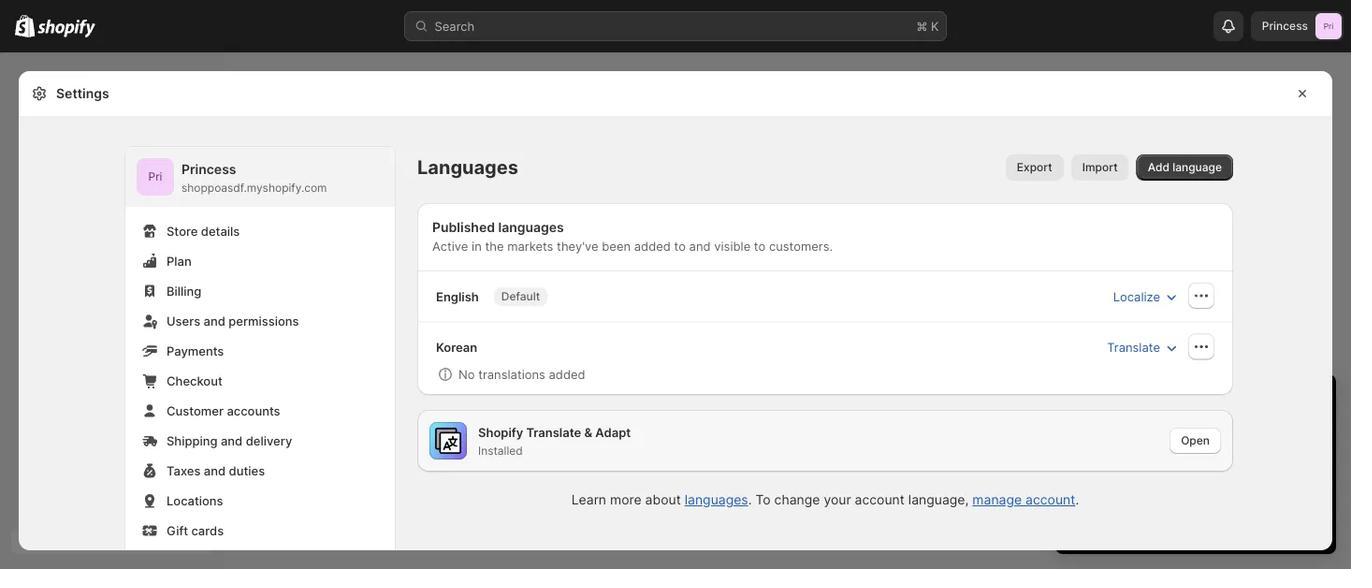 Task type: describe. For each thing, give the bounding box(es) containing it.
translate button
[[1097, 334, 1193, 361]]

taxes and duties link
[[137, 458, 384, 484]]

to right visible
[[755, 239, 766, 253]]

about
[[646, 492, 681, 508]]

0 vertical spatial store
[[1141, 463, 1171, 477]]

export
[[1018, 161, 1053, 174]]

1 horizontal spatial languages
[[685, 492, 749, 508]]

gift cards link
[[137, 518, 384, 544]]

no
[[459, 367, 475, 382]]

checkout link
[[137, 368, 384, 394]]

gift
[[167, 523, 188, 538]]

localize button
[[1103, 283, 1193, 310]]

store inside 'to customize your online store and add bonus features'
[[1128, 481, 1157, 496]]

store
[[167, 224, 198, 238]]

your inside 'to customize your online store and add bonus features'
[[1288, 463, 1313, 477]]

manage account link
[[973, 492, 1076, 508]]

to left a
[[1117, 425, 1129, 440]]

switch to a paid plan and get:
[[1075, 425, 1246, 440]]

taxes and duties
[[167, 463, 265, 478]]

change
[[775, 492, 821, 508]]

1 . from the left
[[749, 492, 752, 508]]

$50 app store credit link
[[1090, 463, 1207, 477]]

store details link
[[137, 218, 384, 244]]

customer accounts
[[167, 404, 280, 418]]

⌘
[[917, 19, 928, 33]]

first
[[1090, 444, 1112, 458]]

no translations added
[[459, 367, 586, 382]]

in for the
[[472, 239, 482, 253]]

installed
[[478, 444, 523, 458]]

locations
[[167, 493, 223, 508]]

and inside users and permissions link
[[204, 314, 226, 328]]

settings
[[56, 86, 109, 102]]

add language
[[1149, 161, 1223, 174]]

paid
[[1142, 425, 1167, 440]]

princess for princess shoppoasdf.myshopify.com
[[182, 162, 236, 177]]

been
[[602, 239, 631, 253]]

active
[[433, 239, 469, 253]]

a
[[1132, 425, 1139, 440]]

language,
[[909, 492, 969, 508]]

open link
[[1171, 428, 1222, 454]]

your inside the settings dialog
[[824, 492, 852, 508]]

$50 app store credit
[[1090, 463, 1207, 477]]

1 horizontal spatial shopify image
[[38, 19, 96, 38]]

2 . from the left
[[1076, 492, 1080, 508]]

0 horizontal spatial shopify image
[[15, 15, 35, 37]]

first 3 months for $1/month
[[1090, 444, 1247, 458]]

added inside published languages active in the markets they've been added to and visible to customers.
[[635, 239, 671, 253]]

customer
[[167, 404, 224, 418]]

your inside dropdown button
[[1181, 391, 1220, 414]]

shipping and delivery link
[[137, 428, 384, 454]]

they've
[[557, 239, 599, 253]]

plan
[[167, 254, 192, 268]]

published languages active in the markets they've been added to and visible to customers.
[[433, 220, 833, 253]]

add
[[1185, 481, 1207, 496]]

adapt
[[596, 425, 631, 440]]

duties
[[229, 463, 265, 478]]

credit
[[1174, 463, 1207, 477]]

1 account from the left
[[855, 492, 905, 508]]

get:
[[1223, 425, 1246, 440]]

taxes
[[167, 463, 201, 478]]

users and permissions link
[[137, 308, 384, 334]]

shopify translate & adapt installed
[[478, 425, 631, 458]]

languages link
[[685, 492, 749, 508]]

⌘ k
[[917, 19, 940, 33]]

published
[[433, 220, 495, 235]]

to
[[756, 492, 771, 508]]

to inside 'to customize your online store and add bonus features'
[[1210, 463, 1222, 477]]

2 account from the left
[[1026, 492, 1076, 508]]

learn more about languages . to change your account language, manage account .
[[572, 492, 1080, 508]]

import
[[1083, 161, 1119, 174]]

k
[[932, 19, 940, 33]]

shop settings menu element
[[125, 147, 395, 569]]



Task type: vqa. For each thing, say whether or not it's contained in the screenshot.
to customize your online store and add bonus features
yes



Task type: locate. For each thing, give the bounding box(es) containing it.
gift cards
[[167, 523, 224, 538]]

to customize your online store and add bonus features
[[1090, 463, 1313, 496]]

1
[[1075, 391, 1084, 414]]

and left add
[[1160, 481, 1182, 496]]

features
[[1250, 481, 1297, 496]]

translations
[[479, 367, 546, 382]]

your right change
[[824, 492, 852, 508]]

2 horizontal spatial your
[[1288, 463, 1313, 477]]

cards
[[191, 523, 224, 538]]

locations link
[[137, 488, 384, 514]]

day
[[1089, 391, 1121, 414]]

translate
[[1108, 340, 1161, 355], [527, 425, 582, 440]]

months
[[1127, 444, 1170, 458]]

shopify
[[478, 425, 524, 440]]

1 vertical spatial princess
[[182, 162, 236, 177]]

princess inside princess shoppoasdf.myshopify.com
[[182, 162, 236, 177]]

language
[[1173, 161, 1223, 174]]

2 vertical spatial your
[[824, 492, 852, 508]]

trial
[[1226, 391, 1259, 414]]

and inside taxes and duties link
[[204, 463, 226, 478]]

open
[[1182, 434, 1211, 448]]

in
[[472, 239, 482, 253], [1161, 391, 1176, 414]]

1 day left in your trial button
[[1056, 375, 1337, 414]]

translate left &
[[527, 425, 582, 440]]

accounts
[[227, 404, 280, 418]]

learn
[[572, 492, 607, 508]]

princess for princess
[[1263, 19, 1309, 33]]

in inside published languages active in the markets they've been added to and visible to customers.
[[472, 239, 482, 253]]

shipping and delivery
[[167, 434, 292, 448]]

shipping
[[167, 434, 218, 448]]

store down $50 app store credit link
[[1128, 481, 1157, 496]]

payments
[[167, 344, 224, 358]]

korean
[[436, 340, 478, 355]]

1 horizontal spatial .
[[1076, 492, 1080, 508]]

&
[[585, 425, 593, 440]]

to down $1/month
[[1210, 463, 1222, 477]]

default
[[502, 290, 540, 303]]

and right users
[[204, 314, 226, 328]]

1 day left in your trial
[[1075, 391, 1259, 414]]

in left the
[[472, 239, 482, 253]]

checkout
[[167, 374, 223, 388]]

search
[[435, 19, 475, 33]]

and inside shipping and delivery link
[[221, 434, 243, 448]]

and left visible
[[690, 239, 711, 253]]

english
[[436, 289, 479, 304]]

0 horizontal spatial added
[[549, 367, 586, 382]]

1 vertical spatial in
[[1161, 391, 1176, 414]]

translate inside dropdown button
[[1108, 340, 1161, 355]]

users
[[167, 314, 201, 328]]

your up plan
[[1181, 391, 1220, 414]]

princess image
[[137, 158, 174, 196]]

princess image
[[1316, 13, 1343, 39]]

shoppoasdf.myshopify.com
[[182, 181, 327, 195]]

1 vertical spatial your
[[1288, 463, 1313, 477]]

0 horizontal spatial translate
[[527, 425, 582, 440]]

$50
[[1090, 463, 1113, 477]]

languages left to
[[685, 492, 749, 508]]

0 vertical spatial princess
[[1263, 19, 1309, 33]]

visible
[[715, 239, 751, 253]]

added right been on the left of page
[[635, 239, 671, 253]]

billing
[[167, 284, 202, 298]]

languages up markets
[[499, 220, 564, 235]]

your
[[1181, 391, 1220, 414], [1288, 463, 1313, 477], [824, 492, 852, 508]]

0 vertical spatial added
[[635, 239, 671, 253]]

store down months at the right of the page
[[1141, 463, 1171, 477]]

translate down localize
[[1108, 340, 1161, 355]]

account right manage
[[1026, 492, 1076, 508]]

shopify translate & adapt link
[[478, 423, 635, 442]]

account left language,
[[855, 492, 905, 508]]

and inside 'to customize your online store and add bonus features'
[[1160, 481, 1182, 496]]

.
[[749, 492, 752, 508], [1076, 492, 1080, 508]]

in for your
[[1161, 391, 1176, 414]]

and
[[690, 239, 711, 253], [204, 314, 226, 328], [1198, 425, 1220, 440], [221, 434, 243, 448], [204, 463, 226, 478], [1160, 481, 1182, 496]]

payments link
[[137, 338, 384, 364]]

import button
[[1072, 154, 1130, 181]]

customer accounts link
[[137, 398, 384, 424]]

the
[[485, 239, 504, 253]]

customize
[[1226, 463, 1284, 477]]

store
[[1141, 463, 1171, 477], [1128, 481, 1157, 496]]

bonus
[[1211, 481, 1246, 496]]

3
[[1116, 444, 1124, 458]]

customers.
[[770, 239, 833, 253]]

account
[[855, 492, 905, 508], [1026, 492, 1076, 508]]

1 horizontal spatial account
[[1026, 492, 1076, 508]]

princess shoppoasdf.myshopify.com
[[182, 162, 327, 195]]

languages
[[418, 156, 519, 179]]

0 vertical spatial translate
[[1108, 340, 1161, 355]]

0 horizontal spatial languages
[[499, 220, 564, 235]]

details
[[201, 224, 240, 238]]

0 horizontal spatial in
[[472, 239, 482, 253]]

1 vertical spatial translate
[[527, 425, 582, 440]]

delivery
[[246, 434, 292, 448]]

to left visible
[[675, 239, 686, 253]]

and down customer accounts
[[221, 434, 243, 448]]

and up $1/month
[[1198, 425, 1220, 440]]

languages
[[499, 220, 564, 235], [685, 492, 749, 508]]

. left the online at bottom
[[1076, 492, 1080, 508]]

for
[[1174, 444, 1189, 458]]

1 vertical spatial store
[[1128, 481, 1157, 496]]

and right taxes
[[204, 463, 226, 478]]

0 horizontal spatial account
[[855, 492, 905, 508]]

0 vertical spatial your
[[1181, 391, 1220, 414]]

princess left princess image
[[1263, 19, 1309, 33]]

added
[[635, 239, 671, 253], [549, 367, 586, 382]]

. left to
[[749, 492, 752, 508]]

1 vertical spatial added
[[549, 367, 586, 382]]

$1/month
[[1193, 444, 1247, 458]]

1 horizontal spatial princess
[[1263, 19, 1309, 33]]

plan link
[[137, 248, 384, 274]]

translate inside shopify translate & adapt installed
[[527, 425, 582, 440]]

add
[[1149, 161, 1170, 174]]

added right translations on the left
[[549, 367, 586, 382]]

1 horizontal spatial in
[[1161, 391, 1176, 414]]

store details
[[167, 224, 240, 238]]

permissions
[[229, 314, 299, 328]]

1 vertical spatial languages
[[685, 492, 749, 508]]

in right left at the bottom right of page
[[1161, 391, 1176, 414]]

manage
[[973, 492, 1023, 508]]

dialog
[[1341, 71, 1352, 551]]

settings dialog
[[19, 71, 1333, 569]]

in inside dropdown button
[[1161, 391, 1176, 414]]

and inside published languages active in the markets they've been added to and visible to customers.
[[690, 239, 711, 253]]

1 horizontal spatial added
[[635, 239, 671, 253]]

0 horizontal spatial .
[[749, 492, 752, 508]]

switch
[[1075, 425, 1114, 440]]

your up features
[[1288, 463, 1313, 477]]

languages inside published languages active in the markets they've been added to and visible to customers.
[[499, 220, 564, 235]]

0 horizontal spatial princess
[[182, 162, 236, 177]]

left
[[1126, 391, 1155, 414]]

online
[[1090, 481, 1124, 496]]

billing link
[[137, 278, 384, 304]]

0 horizontal spatial your
[[824, 492, 852, 508]]

0 vertical spatial in
[[472, 239, 482, 253]]

plan
[[1171, 425, 1195, 440]]

add language button
[[1137, 154, 1234, 181]]

princess up "shoppoasdf.myshopify.com"
[[182, 162, 236, 177]]

0 vertical spatial languages
[[499, 220, 564, 235]]

1 horizontal spatial translate
[[1108, 340, 1161, 355]]

1 horizontal spatial your
[[1181, 391, 1220, 414]]

shopify image
[[15, 15, 35, 37], [38, 19, 96, 38]]

more
[[610, 492, 642, 508]]

users and permissions
[[167, 314, 299, 328]]

to
[[675, 239, 686, 253], [755, 239, 766, 253], [1117, 425, 1129, 440], [1210, 463, 1222, 477]]

localize
[[1114, 289, 1161, 304]]

export button
[[1006, 154, 1064, 181]]



